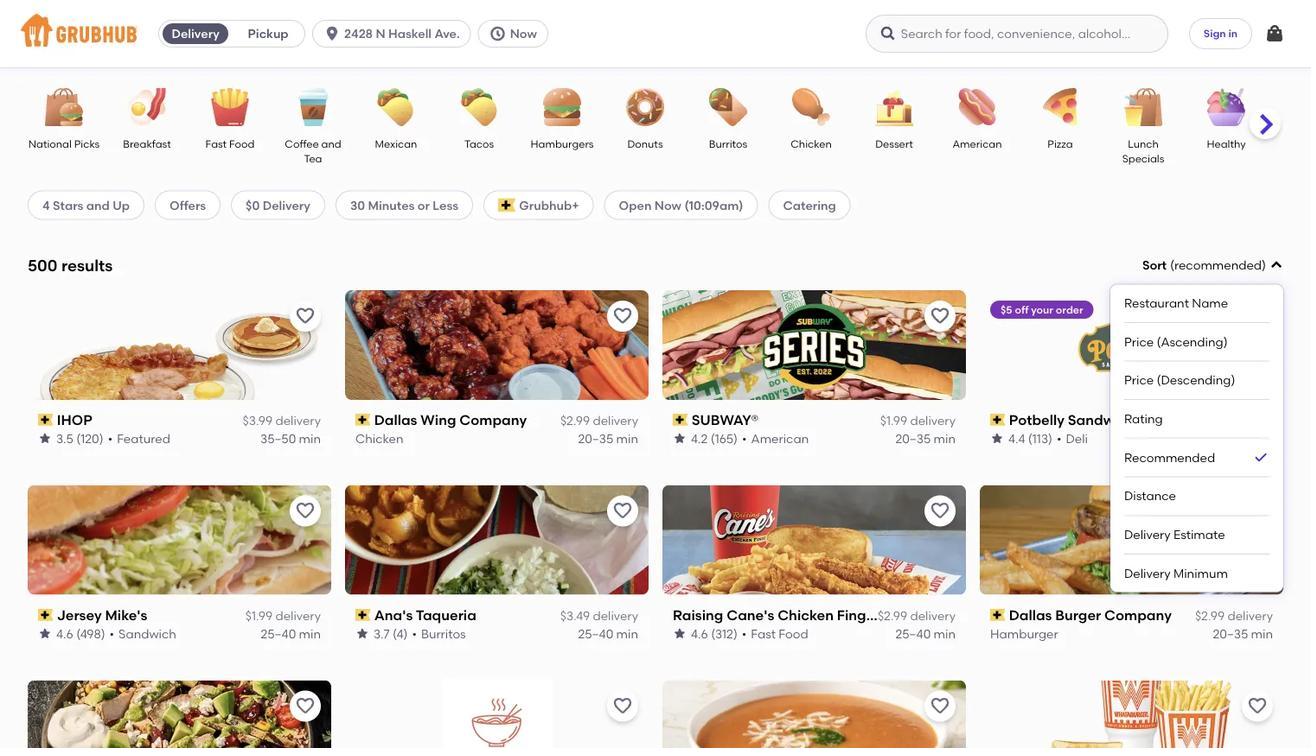 Task type: locate. For each thing, give the bounding box(es) containing it.
save this restaurant image for jersey mike's
[[295, 501, 316, 522]]

2428
[[344, 26, 373, 41]]

20–35 for subway®
[[895, 431, 931, 446]]

1 price from the top
[[1124, 335, 1154, 349]]

grubhub+
[[519, 198, 579, 213]]

burritos down taqueria
[[421, 627, 466, 641]]

food
[[229, 138, 255, 150], [779, 627, 808, 641]]

1 horizontal spatial fast
[[751, 627, 776, 641]]

lunch specials image
[[1113, 88, 1174, 126]]

0 horizontal spatial 25–40 min
[[261, 627, 321, 641]]

breakfast image
[[117, 88, 177, 126]]

save this restaurant image for the dallas soup and sandwich logo
[[612, 697, 633, 717]]

0 horizontal spatial 25–40
[[261, 627, 296, 641]]

0 vertical spatial sandwich
[[1068, 412, 1135, 429]]

1 25–40 min from the left
[[261, 627, 321, 641]]

0 horizontal spatial svg image
[[489, 25, 507, 42]]

0 horizontal spatial dallas
[[374, 412, 417, 429]]

• right (4)
[[412, 627, 417, 641]]

1 vertical spatial and
[[86, 198, 110, 213]]

$1.99 delivery for jersey mike's
[[245, 609, 321, 624]]

chicken image
[[781, 88, 841, 126]]

svg image inside now button
[[489, 25, 507, 42]]

star icon image left 3.7
[[355, 627, 369, 641]]

delivery for jersey mike's
[[275, 609, 321, 624]]

taqueria
[[416, 607, 476, 624]]

wing
[[421, 412, 456, 429]]

3.5
[[56, 431, 73, 446]]

pizza image
[[1030, 88, 1091, 126]]

main navigation navigation
[[0, 0, 1311, 67]]

•
[[108, 431, 113, 446], [742, 431, 747, 446], [1057, 431, 1062, 446], [109, 627, 114, 641], [412, 627, 417, 641], [742, 627, 747, 641]]

price for price (descending)
[[1124, 373, 1154, 388]]

recommended option
[[1124, 439, 1270, 478]]

cane's
[[727, 607, 774, 624]]

price up the rating
[[1124, 373, 1154, 388]]

save this restaurant button for jersey mike's logo
[[290, 496, 321, 527]]

None field
[[1110, 257, 1283, 593]]

food down fast food image
[[229, 138, 255, 150]]

25–40 for jersey mike's
[[261, 627, 296, 641]]

subscription pass image
[[355, 414, 371, 426], [673, 414, 688, 426], [38, 610, 53, 622], [355, 610, 371, 622]]

american down the american image
[[953, 138, 1002, 150]]

fast food
[[205, 138, 255, 150]]

$2.99
[[560, 414, 590, 429], [878, 609, 907, 624], [1195, 609, 1225, 624]]

0 vertical spatial $1.99 delivery
[[880, 414, 956, 429]]

1 horizontal spatial svg image
[[1264, 23, 1285, 44]]

potbelly sandwich works logo image
[[1077, 290, 1186, 400]]

delivery button
[[159, 20, 232, 48]]

1 horizontal spatial $1.99
[[880, 414, 907, 429]]

delivery inside button
[[172, 26, 219, 41]]

star icon image left "4.2"
[[673, 432, 687, 446]]

1 25–40 from the left
[[261, 627, 296, 641]]

subscription pass image for ana's taqueria
[[355, 610, 371, 622]]

fast
[[205, 138, 227, 150], [751, 627, 776, 641]]

save this restaurant button for the dallas soup and sandwich logo
[[607, 691, 638, 723]]

min for subway®
[[934, 431, 956, 446]]

now right ave.
[[510, 26, 537, 41]]

svg image right )
[[1270, 259, 1283, 273]]

now inside button
[[510, 26, 537, 41]]

min for ana's taqueria
[[616, 627, 638, 641]]

offers
[[170, 198, 206, 213]]

1 vertical spatial $1.99 delivery
[[245, 609, 321, 624]]

2 horizontal spatial $2.99
[[1195, 609, 1225, 624]]

0 vertical spatial and
[[321, 138, 341, 150]]

(312)
[[711, 627, 738, 641]]

(498)
[[76, 627, 105, 641]]

delivery for ihop
[[275, 414, 321, 429]]

1 horizontal spatial 25–40
[[578, 627, 613, 641]]

save this restaurant image
[[1247, 306, 1268, 327], [612, 501, 633, 522], [930, 501, 950, 522], [295, 697, 316, 717], [612, 697, 633, 717], [930, 697, 950, 717], [1247, 697, 1268, 717]]

0 horizontal spatial $1.99 delivery
[[245, 609, 321, 624]]

0 vertical spatial american
[[953, 138, 1002, 150]]

sandwich up deli
[[1068, 412, 1135, 429]]

star icon image left 4.6 (498)
[[38, 627, 52, 641]]

1 vertical spatial burritos
[[421, 627, 466, 641]]

• right (120)
[[108, 431, 113, 446]]

2 horizontal spatial 25–40
[[895, 627, 931, 641]]

potbelly
[[1009, 412, 1065, 429]]

4 stars and up
[[42, 198, 130, 213]]

0 horizontal spatial company
[[459, 412, 527, 429]]

subscription pass image left ana's at the left of the page
[[355, 610, 371, 622]]

2 25–40 from the left
[[578, 627, 613, 641]]

1 horizontal spatial sandwich
[[1068, 412, 1135, 429]]

haskell
[[388, 26, 432, 41]]

none field containing sort
[[1110, 257, 1283, 593]]

0 vertical spatial now
[[510, 26, 537, 41]]

$2.99 for dallas burger company
[[1195, 609, 1225, 624]]

delivery down delivery estimate
[[1124, 566, 1171, 581]]

american
[[953, 138, 1002, 150], [751, 431, 809, 446]]

dallas burger company
[[1009, 607, 1172, 624]]

sign
[[1204, 27, 1226, 40]]

off
[[1015, 303, 1029, 316]]

2 price from the top
[[1124, 373, 1154, 388]]

save this restaurant button
[[290, 301, 321, 332], [607, 301, 638, 332], [924, 301, 956, 332], [1242, 301, 1273, 332], [290, 496, 321, 527], [607, 496, 638, 527], [924, 496, 956, 527], [1242, 496, 1273, 527], [290, 691, 321, 723], [607, 691, 638, 723], [924, 691, 956, 723], [1242, 691, 1273, 723]]

0 horizontal spatial $2.99 delivery
[[560, 414, 638, 429]]

jersey mike's logo image
[[28, 486, 331, 596]]

$1.99 for jersey mike's
[[245, 609, 272, 624]]

• featured
[[108, 431, 170, 446]]

open
[[619, 198, 652, 213]]

0 vertical spatial $1.99
[[880, 414, 907, 429]]

0 horizontal spatial $1.99
[[245, 609, 272, 624]]

4.4
[[1008, 431, 1025, 446]]

subscription pass image inside potbelly sandwich works 'link'
[[990, 414, 1005, 426]]

20–35
[[578, 431, 613, 446], [895, 431, 931, 446], [1213, 431, 1248, 446], [1213, 627, 1248, 641]]

star icon image
[[38, 432, 52, 446], [673, 432, 687, 446], [990, 432, 1004, 446], [38, 627, 52, 641], [355, 627, 369, 641], [673, 627, 687, 641]]

delivery right $0
[[263, 198, 310, 213]]

0 horizontal spatial and
[[86, 198, 110, 213]]

featured
[[117, 431, 170, 446]]

list box containing restaurant name
[[1124, 285, 1270, 593]]

subscription pass image up hamburger
[[990, 610, 1005, 622]]

$1.99
[[880, 414, 907, 429], [245, 609, 272, 624]]

sign in
[[1204, 27, 1238, 40]]

0 horizontal spatial american
[[751, 431, 809, 446]]

chicken down chicken image at the top of the page
[[791, 138, 832, 150]]

delivery for delivery estimate
[[1124, 528, 1171, 542]]

• for jersey mike's
[[109, 627, 114, 641]]

$3.99 delivery
[[243, 414, 321, 429]]

chicken down the dallas wing company at bottom
[[355, 431, 403, 446]]

(120)
[[76, 431, 103, 446]]

(10:09am)
[[684, 198, 743, 213]]

min
[[299, 431, 321, 446], [616, 431, 638, 446], [934, 431, 956, 446], [1251, 431, 1273, 446], [299, 627, 321, 641], [616, 627, 638, 641], [934, 627, 956, 641], [1251, 627, 1273, 641]]

subscription pass image left subway®
[[673, 414, 688, 426]]

0 vertical spatial price
[[1124, 335, 1154, 349]]

svg image right ave.
[[489, 25, 507, 42]]

fast down cane's
[[751, 627, 776, 641]]

sandwich inside 'link'
[[1068, 412, 1135, 429]]

0 horizontal spatial 4.6
[[56, 627, 73, 641]]

minimum
[[1174, 566, 1228, 581]]

dallas up hamburger
[[1009, 607, 1052, 624]]

25–40 min
[[261, 627, 321, 641], [578, 627, 638, 641], [895, 627, 956, 641]]

1 horizontal spatial 25–40 min
[[578, 627, 638, 641]]

save this restaurant image for panera bread logo
[[295, 697, 316, 717]]

0 horizontal spatial now
[[510, 26, 537, 41]]

25–40 min for jersey mike's
[[261, 627, 321, 641]]

2 4.6 from the left
[[691, 627, 708, 641]]

fast down fast food image
[[205, 138, 227, 150]]

1 vertical spatial sandwich
[[119, 627, 176, 641]]

1 horizontal spatial now
[[654, 198, 681, 213]]

$5 off your order
[[1001, 303, 1083, 316]]

subscription pass image for dallas wing company
[[355, 414, 371, 426]]

1 horizontal spatial company
[[1104, 607, 1172, 624]]

3.7 (4)
[[374, 627, 408, 641]]

fast food image
[[200, 88, 260, 126]]

delivery for dallas burger company
[[1228, 609, 1273, 624]]

burritos down burritos image
[[709, 138, 747, 150]]

ana's taqueria logo image
[[345, 486, 649, 596]]

national picks image
[[34, 88, 94, 126]]

potbelly sandwich works
[[1009, 412, 1181, 429]]

subscription pass image for subway®
[[673, 414, 688, 426]]

20–35 min
[[578, 431, 638, 446], [895, 431, 956, 446], [1213, 431, 1273, 446], [1213, 627, 1273, 641]]

potbelly sandwich works link
[[990, 411, 1273, 430]]

1 horizontal spatial dallas
[[1009, 607, 1052, 624]]

raising cane's chicken fingers logo image
[[662, 486, 966, 596]]

ana's
[[374, 607, 413, 624]]

american right (165) at the bottom right of the page
[[751, 431, 809, 446]]

distance
[[1124, 489, 1176, 504]]

deli
[[1066, 431, 1088, 446]]

svg image
[[1264, 23, 1285, 44], [324, 25, 341, 42]]

star icon image left 3.5
[[38, 432, 52, 446]]

healthy
[[1207, 138, 1246, 150]]

svg image right in
[[1264, 23, 1285, 44]]

grubhub plus flag logo image
[[498, 198, 516, 212]]

delivery for delivery minimum
[[1124, 566, 1171, 581]]

save this restaurant button for ihop logo
[[290, 301, 321, 332]]

subscription pass image left wing
[[355, 414, 371, 426]]

food down raising cane's chicken fingers
[[779, 627, 808, 641]]

• left deli
[[1057, 431, 1062, 446]]

ihop logo image
[[28, 290, 331, 400]]

sandwich down mike's
[[119, 627, 176, 641]]

recommended
[[1174, 258, 1262, 273]]

svg image left 2428
[[324, 25, 341, 42]]

30 minutes or less
[[350, 198, 458, 213]]

burritos
[[709, 138, 747, 150], [421, 627, 466, 641]]

0 horizontal spatial food
[[229, 138, 255, 150]]

1 vertical spatial company
[[1104, 607, 1172, 624]]

0 vertical spatial burritos
[[709, 138, 747, 150]]

price
[[1124, 335, 1154, 349], [1124, 373, 1154, 388]]

save this restaurant button for schlotzsky's - cinnabon logo
[[924, 691, 956, 723]]

save this restaurant image for whataburger logo
[[1247, 697, 1268, 717]]

1 horizontal spatial 4.6
[[691, 627, 708, 641]]

minutes
[[368, 198, 415, 213]]

1 vertical spatial price
[[1124, 373, 1154, 388]]

4.6 for 4.6 (498)
[[56, 627, 73, 641]]

save this restaurant image for ana's taqueria logo
[[612, 501, 633, 522]]

list box
[[1124, 285, 1270, 593]]

$2.99 delivery for dallas burger company
[[1195, 609, 1273, 624]]

whataburger logo image
[[980, 681, 1283, 749]]

dallas for dallas burger company
[[1009, 607, 1052, 624]]

$2.99 delivery
[[560, 414, 638, 429], [878, 609, 956, 624], [1195, 609, 1273, 624]]

donuts image
[[615, 88, 675, 126]]

ihop
[[57, 412, 92, 429]]

2 horizontal spatial svg image
[[1270, 259, 1283, 273]]

25–40 for ana's taqueria
[[578, 627, 613, 641]]

• fast food
[[742, 627, 808, 641]]

save this restaurant image
[[295, 306, 316, 327], [612, 306, 633, 327], [930, 306, 950, 327], [295, 501, 316, 522], [1247, 501, 1268, 522]]

$0 delivery
[[246, 198, 310, 213]]

price down restaurant
[[1124, 335, 1154, 349]]

4.6 down jersey
[[56, 627, 73, 641]]

20–35 min for subway®
[[895, 431, 956, 446]]

now
[[510, 26, 537, 41], [654, 198, 681, 213]]

raising
[[673, 607, 723, 624]]

company
[[459, 412, 527, 429], [1104, 607, 1172, 624]]

svg image up dessert image in the right top of the page
[[879, 25, 897, 42]]

4.6 down raising
[[691, 627, 708, 641]]

20–35 for dallas wing company
[[578, 431, 613, 446]]

delivery for delivery
[[172, 26, 219, 41]]

company down delivery minimum
[[1104, 607, 1172, 624]]

chicken up • fast food
[[778, 607, 834, 624]]

• down jersey mike's
[[109, 627, 114, 641]]

price (descending)
[[1124, 373, 1235, 388]]

dallas left wing
[[374, 412, 417, 429]]

1 vertical spatial food
[[779, 627, 808, 641]]

1 horizontal spatial svg image
[[879, 25, 897, 42]]

delivery for subway®
[[910, 414, 956, 429]]

delivery left pickup
[[172, 26, 219, 41]]

$1.99 delivery
[[880, 414, 956, 429], [245, 609, 321, 624]]

subscription pass image left jersey
[[38, 610, 53, 622]]

delivery down "distance"
[[1124, 528, 1171, 542]]

delivery
[[275, 414, 321, 429], [593, 414, 638, 429], [910, 414, 956, 429], [275, 609, 321, 624], [593, 609, 638, 624], [910, 609, 956, 624], [1228, 609, 1273, 624]]

(4)
[[393, 627, 408, 641]]

• right (165) at the bottom right of the page
[[742, 431, 747, 446]]

• for ana's taqueria
[[412, 627, 417, 641]]

0 horizontal spatial svg image
[[324, 25, 341, 42]]

20–35 min for dallas burger company
[[1213, 627, 1273, 641]]

coffee and tea image
[[283, 88, 343, 126]]

and
[[321, 138, 341, 150], [86, 198, 110, 213]]

1 vertical spatial dallas
[[1009, 607, 1052, 624]]

save this restaurant image for dallas burger company
[[1247, 501, 1268, 522]]

1 horizontal spatial and
[[321, 138, 341, 150]]

subscription pass image left ihop
[[38, 414, 53, 426]]

save this restaurant image for subway®
[[930, 306, 950, 327]]

hamburgers image
[[532, 88, 592, 126]]

estimate
[[1174, 528, 1225, 542]]

0 horizontal spatial $2.99
[[560, 414, 590, 429]]

sandwich for potbelly
[[1068, 412, 1135, 429]]

company right wing
[[459, 412, 527, 429]]

min for dallas wing company
[[616, 431, 638, 446]]

dallas wing company
[[374, 412, 527, 429]]

2 horizontal spatial 25–40 min
[[895, 627, 956, 641]]

svg image
[[489, 25, 507, 42], [879, 25, 897, 42], [1270, 259, 1283, 273]]

0 horizontal spatial sandwich
[[119, 627, 176, 641]]

2 horizontal spatial $2.99 delivery
[[1195, 609, 1273, 624]]

1 horizontal spatial food
[[779, 627, 808, 641]]

1 4.6 from the left
[[56, 627, 73, 641]]

• down cane's
[[742, 627, 747, 641]]

1 horizontal spatial $2.99
[[878, 609, 907, 624]]

• american
[[742, 431, 809, 446]]

subscription pass image left potbelly
[[990, 414, 1005, 426]]

500
[[28, 256, 58, 275]]

and up the tea
[[321, 138, 341, 150]]

subscription pass image for dallas burger company
[[990, 610, 1005, 622]]

$3.49
[[560, 609, 590, 624]]

0 vertical spatial dallas
[[374, 412, 417, 429]]

0 vertical spatial company
[[459, 412, 527, 429]]

donuts
[[627, 138, 663, 150]]

1 horizontal spatial burritos
[[709, 138, 747, 150]]

min for ihop
[[299, 431, 321, 446]]

1 vertical spatial $1.99
[[245, 609, 272, 624]]

1 horizontal spatial $1.99 delivery
[[880, 414, 956, 429]]

and left up
[[86, 198, 110, 213]]

star icon image left 4.4
[[990, 432, 1004, 446]]

2 25–40 min from the left
[[578, 627, 638, 641]]

• burritos
[[412, 627, 466, 641]]

sort ( recommended )
[[1142, 258, 1266, 273]]

name
[[1192, 296, 1228, 311]]

subscription pass image
[[38, 414, 53, 426], [990, 414, 1005, 426], [990, 610, 1005, 622]]

now right open on the left
[[654, 198, 681, 213]]

0 vertical spatial fast
[[205, 138, 227, 150]]



Task type: vqa. For each thing, say whether or not it's contained in the screenshot.
Seattle, at left
no



Task type: describe. For each thing, give the bounding box(es) containing it.
0 horizontal spatial burritos
[[421, 627, 466, 641]]

2428 n haskell ave. button
[[312, 20, 478, 48]]

company for dallas burger company
[[1104, 607, 1172, 624]]

save this restaurant button for subway® logo
[[924, 301, 956, 332]]

delivery estimate
[[1124, 528, 1225, 542]]

and inside coffee and tea
[[321, 138, 341, 150]]

dallas wing company  logo image
[[345, 290, 649, 400]]

Search for food, convenience, alcohol... search field
[[866, 15, 1168, 53]]

(113)
[[1028, 431, 1052, 446]]

35–50
[[260, 431, 296, 446]]

$2.99 for dallas wing company
[[560, 414, 590, 429]]

hamburgers
[[531, 138, 594, 150]]

30
[[350, 198, 365, 213]]

american image
[[947, 88, 1007, 126]]

4.6 (312)
[[691, 627, 738, 641]]

star icon image for subway®
[[673, 432, 687, 446]]

breakfast
[[123, 138, 171, 150]]

save this restaurant button for whataburger logo
[[1242, 691, 1273, 723]]

4
[[42, 198, 50, 213]]

star icon image for jersey mike's
[[38, 627, 52, 641]]

picks
[[74, 138, 100, 150]]

or
[[418, 198, 430, 213]]

3 25–40 from the left
[[895, 627, 931, 641]]

star icon image down raising
[[673, 627, 687, 641]]

subscription pass image for ihop
[[38, 414, 53, 426]]

mexican image
[[366, 88, 426, 126]]

star icon image for ana's taqueria
[[355, 627, 369, 641]]

tacos image
[[449, 88, 509, 126]]

1 vertical spatial american
[[751, 431, 809, 446]]

0 vertical spatial chicken
[[791, 138, 832, 150]]

burger
[[1055, 607, 1101, 624]]

delivery minimum
[[1124, 566, 1228, 581]]

hamburger
[[990, 627, 1058, 641]]

star icon image for ihop
[[38, 432, 52, 446]]

coffee and tea
[[285, 138, 341, 165]]

lunch
[[1128, 138, 1159, 150]]

now button
[[478, 20, 555, 48]]

$0
[[246, 198, 260, 213]]

1 vertical spatial fast
[[751, 627, 776, 641]]

4.6 (498)
[[56, 627, 105, 641]]

svg image inside field
[[1270, 259, 1283, 273]]

delivery for dallas wing company
[[593, 414, 638, 429]]

specials
[[1122, 153, 1164, 165]]

catering
[[783, 198, 836, 213]]

panera bread logo image
[[28, 681, 331, 749]]

dessert
[[875, 138, 913, 150]]

sign in button
[[1189, 18, 1252, 49]]

healthy image
[[1196, 88, 1257, 126]]

1 vertical spatial chicken
[[355, 431, 403, 446]]

jersey
[[57, 607, 102, 624]]

tacos
[[464, 138, 494, 150]]

less
[[433, 198, 458, 213]]

subway®
[[692, 412, 759, 429]]

dallas soup and sandwich logo image
[[442, 681, 552, 749]]

price for price (ascending)
[[1124, 335, 1154, 349]]

4.4 (113)
[[1008, 431, 1052, 446]]

save this restaurant button for panera bread logo
[[290, 691, 321, 723]]

lunch specials
[[1122, 138, 1164, 165]]

25–40 min for ana's taqueria
[[578, 627, 638, 641]]

check icon image
[[1252, 449, 1270, 467]]

20–35 min for dallas wing company
[[578, 431, 638, 446]]

dessert image
[[864, 88, 924, 126]]

2 vertical spatial chicken
[[778, 607, 834, 624]]

save this restaurant button for dallas wing company  logo
[[607, 301, 638, 332]]

delivery for ana's taqueria
[[593, 609, 638, 624]]

fingers
[[837, 607, 887, 624]]

save this restaurant button for ana's taqueria logo
[[607, 496, 638, 527]]

1 horizontal spatial $2.99 delivery
[[878, 609, 956, 624]]

(ascending)
[[1157, 335, 1228, 349]]

pizza
[[1048, 138, 1073, 150]]

subscription pass image for jersey mike's
[[38, 610, 53, 622]]

n
[[376, 26, 385, 41]]

3.5 (120)
[[56, 431, 103, 446]]

3.7
[[374, 627, 390, 641]]

schlotzsky's - cinnabon logo image
[[662, 681, 966, 749]]

min for dallas burger company
[[1251, 627, 1273, 641]]

min for jersey mike's
[[299, 627, 321, 641]]

20–35 for dallas burger company
[[1213, 627, 1248, 641]]

(165)
[[711, 431, 738, 446]]

national
[[28, 138, 72, 150]]

up
[[113, 198, 130, 213]]

save this restaurant button for raising cane's chicken fingers logo
[[924, 496, 956, 527]]

price (ascending)
[[1124, 335, 1228, 349]]

(
[[1170, 258, 1174, 273]]

save this restaurant image for schlotzsky's - cinnabon logo
[[930, 697, 950, 717]]

dallas burger company  logo image
[[980, 486, 1283, 596]]

save this restaurant image for ihop
[[295, 306, 316, 327]]

4.6 for 4.6 (312)
[[691, 627, 708, 641]]

save this restaurant button for dallas burger company  logo
[[1242, 496, 1273, 527]]

save this restaurant image for raising cane's chicken fingers logo
[[930, 501, 950, 522]]

$3.99
[[243, 414, 272, 429]]

$3.49 delivery
[[560, 609, 638, 624]]

sort
[[1142, 258, 1167, 273]]

1 horizontal spatial american
[[953, 138, 1002, 150]]

stars
[[53, 198, 83, 213]]

pickup
[[248, 26, 289, 41]]

(descending)
[[1157, 373, 1235, 388]]

rating
[[1124, 412, 1163, 426]]

35–50 min
[[260, 431, 321, 446]]

0 vertical spatial food
[[229, 138, 255, 150]]

500 results
[[28, 256, 113, 275]]

results
[[61, 256, 113, 275]]

tea
[[304, 153, 322, 165]]

sandwich for •
[[119, 627, 176, 641]]

burritos image
[[698, 88, 758, 126]]

jersey mike's
[[57, 607, 147, 624]]

• sandwich
[[109, 627, 176, 641]]

0 horizontal spatial fast
[[205, 138, 227, 150]]

subway® logo image
[[662, 290, 966, 400]]

save this restaurant image for dallas wing company
[[612, 306, 633, 327]]

svg image inside 2428 n haskell ave. button
[[324, 25, 341, 42]]

1 vertical spatial now
[[654, 198, 681, 213]]

your
[[1031, 303, 1053, 316]]

list box inside field
[[1124, 285, 1270, 593]]

order
[[1056, 303, 1083, 316]]

$5
[[1001, 303, 1012, 316]]

)
[[1262, 258, 1266, 273]]

4.2 (165)
[[691, 431, 738, 446]]

3 25–40 min from the left
[[895, 627, 956, 641]]

2428 n haskell ave.
[[344, 26, 460, 41]]

in
[[1228, 27, 1238, 40]]

• for ihop
[[108, 431, 113, 446]]

open now (10:09am)
[[619, 198, 743, 213]]

raising cane's chicken fingers
[[673, 607, 887, 624]]

dallas for dallas wing company
[[374, 412, 417, 429]]

$1.99 delivery for subway®
[[880, 414, 956, 429]]

$1.99 for subway®
[[880, 414, 907, 429]]

pickup button
[[232, 20, 305, 48]]

subscription pass image for potbelly sandwich works
[[990, 414, 1005, 426]]

$2.99 delivery for dallas wing company
[[560, 414, 638, 429]]

company for dallas wing company
[[459, 412, 527, 429]]

• for subway®
[[742, 431, 747, 446]]

ana's taqueria
[[374, 607, 476, 624]]

restaurant name
[[1124, 296, 1228, 311]]



